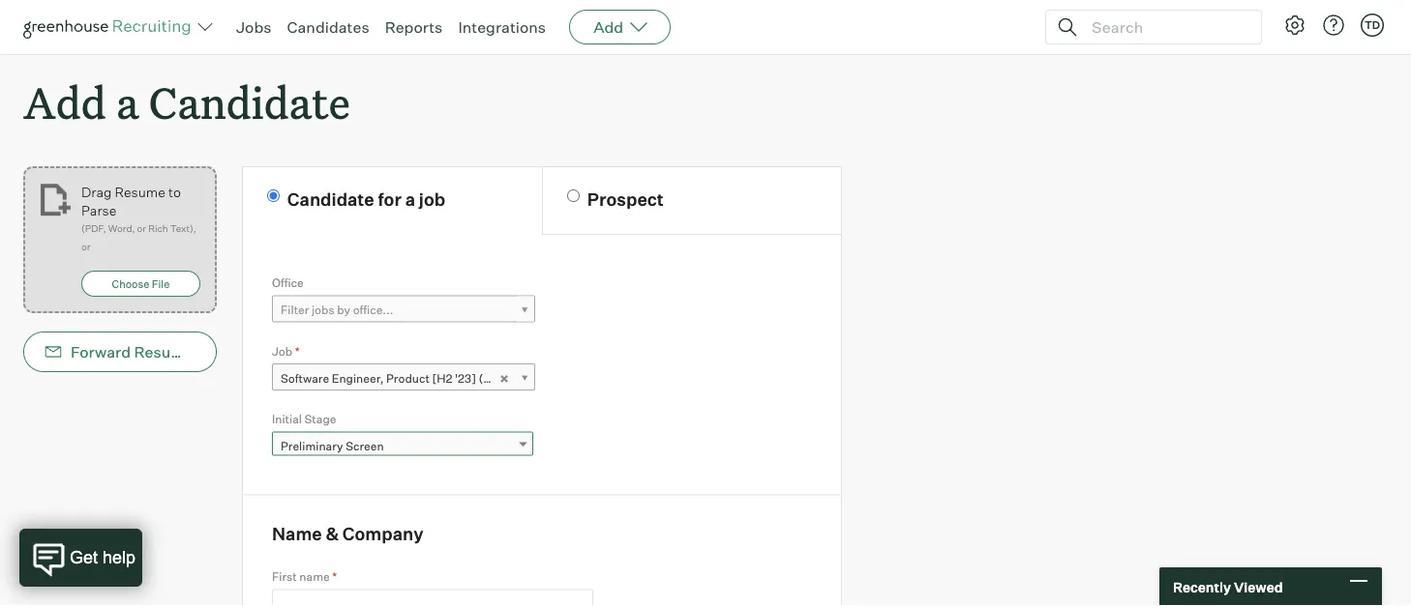 Task type: locate. For each thing, give the bounding box(es) containing it.
rich
[[148, 223, 168, 235]]

filter jobs by office... link
[[272, 296, 535, 324]]

0 horizontal spatial or
[[81, 241, 90, 253]]

1 horizontal spatial add
[[593, 17, 623, 37]]

add inside popup button
[[593, 17, 623, 37]]

td
[[1365, 18, 1380, 31]]

initial
[[272, 412, 302, 427]]

candidate
[[149, 74, 350, 131], [287, 188, 374, 210]]

choose file
[[112, 277, 170, 291]]

(san
[[479, 371, 504, 386]]

candidate right candidate for a job radio
[[287, 188, 374, 210]]

1 vertical spatial or
[[81, 241, 90, 253]]

0 vertical spatial candidate
[[149, 74, 350, 131]]

1 horizontal spatial or
[[137, 223, 146, 235]]

forward resume via email
[[71, 343, 262, 362]]

0 horizontal spatial a
[[116, 74, 139, 131]]

Search text field
[[1087, 13, 1244, 41]]

0 vertical spatial a
[[116, 74, 139, 131]]

None text field
[[272, 590, 593, 607]]

company
[[342, 524, 423, 546]]

a down greenhouse recruiting image
[[116, 74, 139, 131]]

name
[[272, 524, 322, 546]]

resume left via
[[134, 343, 193, 362]]

preliminary
[[281, 440, 343, 454]]

resume inside 'drag resume to parse (pdf, word, or rich text), or'
[[115, 184, 165, 201]]

job *
[[272, 344, 300, 359]]

word,
[[108, 223, 135, 235]]

recently viewed
[[1173, 579, 1283, 596]]

configure image
[[1283, 14, 1307, 37]]

0 horizontal spatial *
[[295, 344, 300, 359]]

a
[[116, 74, 139, 131], [405, 188, 415, 210]]

recently
[[1173, 579, 1231, 596]]

0 vertical spatial add
[[593, 17, 623, 37]]

filter jobs by office...
[[281, 303, 393, 318]]

job
[[272, 344, 292, 359]]

first name *
[[272, 570, 337, 585]]

1 vertical spatial candidate
[[287, 188, 374, 210]]

1 vertical spatial resume
[[134, 343, 193, 362]]

candidate down jobs
[[149, 74, 350, 131]]

preliminary screen
[[281, 440, 384, 454]]

resume
[[115, 184, 165, 201], [134, 343, 193, 362]]

integrations link
[[458, 17, 546, 37]]

engineer,
[[332, 371, 384, 386]]

0 vertical spatial or
[[137, 223, 146, 235]]

or left rich
[[137, 223, 146, 235]]

1 horizontal spatial *
[[332, 570, 337, 585]]

software engineer, product [h2 '23] (san francisco) (36) link
[[272, 364, 590, 392]]

0 vertical spatial resume
[[115, 184, 165, 201]]

1 vertical spatial add
[[23, 74, 106, 131]]

greenhouse recruiting image
[[23, 15, 197, 39]]

candidates link
[[287, 17, 369, 37]]

candidates
[[287, 17, 369, 37]]

a right for at the top left
[[405, 188, 415, 210]]

Candidate for a job radio
[[267, 190, 280, 202]]

viewed
[[1234, 579, 1283, 596]]

* right name
[[332, 570, 337, 585]]

file
[[152, 277, 170, 291]]

parse
[[81, 202, 116, 219]]

1 vertical spatial a
[[405, 188, 415, 210]]

software
[[281, 371, 329, 386]]

stage
[[304, 412, 336, 427]]

resume inside forward resume via email button
[[134, 343, 193, 362]]

forward
[[71, 343, 131, 362]]

'23]
[[455, 371, 476, 386]]

or down (pdf,
[[81, 241, 90, 253]]

1 vertical spatial *
[[332, 570, 337, 585]]

prospect
[[587, 188, 664, 210]]

*
[[295, 344, 300, 359], [332, 570, 337, 585]]

name & company
[[272, 524, 423, 546]]

jobs
[[236, 17, 271, 37]]

filter
[[281, 303, 309, 318]]

jobs
[[312, 303, 335, 318]]

add
[[593, 17, 623, 37], [23, 74, 106, 131]]

* right the job at left
[[295, 344, 300, 359]]

resume left to
[[115, 184, 165, 201]]

initial stage
[[272, 412, 336, 427]]

integrations
[[458, 17, 546, 37]]

td button
[[1357, 10, 1388, 41]]

to
[[168, 184, 181, 201]]

software engineer, product [h2 '23] (san francisco) (36)
[[281, 371, 590, 386]]

or
[[137, 223, 146, 235], [81, 241, 90, 253]]

resume for drag
[[115, 184, 165, 201]]

0 horizontal spatial add
[[23, 74, 106, 131]]



Task type: describe. For each thing, give the bounding box(es) containing it.
reports
[[385, 17, 443, 37]]

add a candidate
[[23, 74, 350, 131]]

add for add a candidate
[[23, 74, 106, 131]]

forward resume via email button
[[23, 332, 262, 373]]

0 vertical spatial *
[[295, 344, 300, 359]]

1 horizontal spatial a
[[405, 188, 415, 210]]

job
[[419, 188, 445, 210]]

product
[[386, 371, 430, 386]]

td button
[[1361, 14, 1384, 37]]

drag resume to parse (pdf, word, or rich text), or
[[81, 184, 196, 253]]

screen
[[346, 440, 384, 454]]

add button
[[569, 10, 671, 45]]

(pdf,
[[81, 223, 106, 235]]

text),
[[170, 223, 196, 235]]

by
[[337, 303, 350, 318]]

candidate for a job
[[287, 188, 445, 210]]

office...
[[353, 303, 393, 318]]

Prospect radio
[[567, 190, 580, 202]]

drag
[[81, 184, 112, 201]]

office
[[272, 276, 304, 291]]

first
[[272, 570, 297, 585]]

jobs link
[[236, 17, 271, 37]]

francisco)
[[507, 371, 564, 386]]

choose
[[112, 277, 149, 291]]

(36)
[[567, 371, 590, 386]]

&
[[326, 524, 339, 546]]

preliminary screen link
[[272, 432, 533, 460]]

add for add
[[593, 17, 623, 37]]

resume for forward
[[134, 343, 193, 362]]

email
[[221, 343, 262, 362]]

name
[[299, 570, 330, 585]]

for
[[378, 188, 402, 210]]

via
[[197, 343, 218, 362]]

reports link
[[385, 17, 443, 37]]

[h2
[[432, 371, 452, 386]]



Task type: vqa. For each thing, say whether or not it's contained in the screenshot.
right Add
yes



